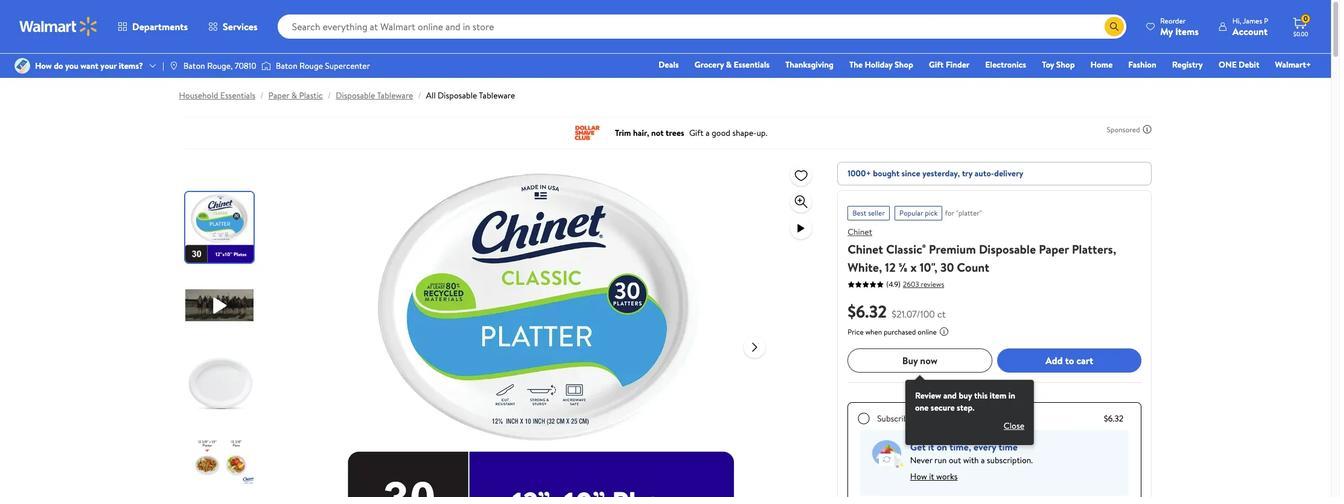 Task type: locate. For each thing, give the bounding box(es) containing it.
chinet classic® premium disposable paper platters, white, 12 ⅝ x 10", 30 count - image 2 of 11 image
[[185, 270, 256, 341]]

grocery & essentials
[[695, 59, 770, 71]]

buy now button
[[848, 348, 993, 373]]

(4.9) 2603 reviews
[[887, 279, 945, 289]]

2603 reviews link
[[901, 279, 945, 289]]

chinet classic® premium disposable paper platters, white, 12 ⅝ x 10", 30 count image
[[348, 162, 735, 497]]

1 vertical spatial paper
[[1039, 241, 1069, 257]]

essentials down 70810
[[220, 89, 256, 101]]

hi, james p account
[[1233, 15, 1269, 38]]

shop
[[895, 59, 914, 71], [1057, 59, 1075, 71]]

account
[[1233, 24, 1268, 38]]

you
[[65, 60, 78, 72]]

with
[[964, 454, 979, 466]]

1 vertical spatial chinet
[[848, 241, 884, 257]]

time,
[[950, 440, 972, 454]]

disposable
[[336, 89, 375, 101], [438, 89, 477, 101], [979, 241, 1036, 257]]

p
[[1265, 15, 1269, 26]]

do
[[54, 60, 63, 72]]

delivery right the try
[[995, 167, 1024, 179]]

1 horizontal spatial delivery
[[995, 167, 1024, 179]]

1 horizontal spatial tableware
[[479, 89, 515, 101]]

0 vertical spatial essentials
[[734, 59, 770, 71]]

to right subscribe
[[915, 412, 923, 425]]

baton left rouge,
[[183, 60, 205, 72]]

0 horizontal spatial paper
[[268, 89, 290, 101]]

buy now
[[903, 354, 938, 367]]

secure
[[931, 402, 955, 414]]

out
[[949, 454, 962, 466]]

clear search field text image
[[1091, 21, 1100, 31]]

paper left platters,
[[1039, 241, 1069, 257]]

/ right plastic
[[328, 89, 331, 101]]

 image right 70810
[[261, 60, 271, 72]]

0 vertical spatial it
[[929, 440, 935, 454]]

0 vertical spatial $6.32
[[848, 300, 887, 323]]

delivery down buy
[[944, 412, 974, 425]]

my
[[1161, 24, 1173, 38]]

 image right |
[[169, 61, 179, 71]]

essentials right grocery
[[734, 59, 770, 71]]

1 vertical spatial to
[[915, 412, 923, 425]]

1 horizontal spatial auto-
[[975, 167, 995, 179]]

try
[[962, 167, 973, 179]]

debit
[[1239, 59, 1260, 71]]

2 horizontal spatial /
[[418, 89, 421, 101]]

1 vertical spatial $6.32
[[1104, 412, 1124, 425]]

& right grocery
[[726, 59, 732, 71]]

$21.07/100
[[892, 307, 935, 321]]

time
[[999, 440, 1018, 454]]

1 horizontal spatial paper
[[1039, 241, 1069, 257]]

0 vertical spatial auto-
[[975, 167, 995, 179]]

auto- down review
[[925, 412, 944, 425]]

 image for baton rouge, 70810
[[169, 61, 179, 71]]

0 horizontal spatial  image
[[169, 61, 179, 71]]

household
[[179, 89, 218, 101]]

/ left "all"
[[418, 89, 421, 101]]

how down never
[[911, 470, 927, 483]]

view video image
[[794, 221, 809, 236]]

essentials
[[734, 59, 770, 71], [220, 89, 256, 101]]

home
[[1091, 59, 1113, 71]]

1 horizontal spatial shop
[[1057, 59, 1075, 71]]

1 horizontal spatial $6.32
[[1104, 412, 1124, 425]]

30
[[941, 259, 954, 275]]

0 horizontal spatial delivery
[[944, 412, 974, 425]]

3 / from the left
[[418, 89, 421, 101]]

0 horizontal spatial &
[[292, 89, 297, 101]]

review and buy this item in one secure step. close
[[916, 390, 1025, 432]]

chinet down best
[[848, 226, 873, 238]]

1 horizontal spatial /
[[328, 89, 331, 101]]

deals
[[659, 59, 679, 71]]

chinet down chinet link at the right top
[[848, 241, 884, 257]]

 image
[[14, 58, 30, 74]]

the holiday shop
[[850, 59, 914, 71]]

disposable down supercenter
[[336, 89, 375, 101]]

and
[[944, 390, 957, 402]]

grocery & essentials link
[[689, 58, 775, 71]]

auto- right the try
[[975, 167, 995, 179]]

add to favorites list, chinet classic® premium disposable paper platters, white, 12 ⅝ x 10", 30 count image
[[794, 168, 809, 183]]

baton
[[183, 60, 205, 72], [276, 60, 298, 72]]

it left works
[[930, 470, 935, 483]]

0 vertical spatial chinet
[[848, 226, 873, 238]]

1 vertical spatial how
[[911, 470, 927, 483]]

2 baton from the left
[[276, 60, 298, 72]]

1000+ bought since yesterday, try auto-delivery
[[848, 167, 1024, 179]]

works
[[937, 470, 958, 483]]

Search search field
[[278, 14, 1127, 39]]

price when purchased online
[[848, 327, 937, 337]]

legal information image
[[940, 327, 949, 336]]

/ left paper & plastic link
[[260, 89, 264, 101]]

None radio
[[858, 412, 870, 425]]

1 horizontal spatial how
[[911, 470, 927, 483]]

& left plastic
[[292, 89, 297, 101]]

walmart+ link
[[1270, 58, 1317, 71]]

when
[[866, 327, 883, 337]]

to
[[1066, 354, 1075, 367], [915, 412, 923, 425]]

0 horizontal spatial tableware
[[377, 89, 413, 101]]

in
[[1009, 390, 1016, 402]]

0 horizontal spatial auto-
[[925, 412, 944, 425]]

how left do at the left of page
[[35, 60, 52, 72]]

0 horizontal spatial /
[[260, 89, 264, 101]]

walmart image
[[19, 17, 98, 36]]

toy shop
[[1042, 59, 1075, 71]]

to for subscribe
[[915, 412, 923, 425]]

shop right "holiday"
[[895, 59, 914, 71]]

0 vertical spatial how
[[35, 60, 52, 72]]

yesterday,
[[923, 167, 960, 179]]

run
[[935, 454, 947, 466]]

disposable up count at the right
[[979, 241, 1036, 257]]

baton left rouge
[[276, 60, 298, 72]]

cart
[[1077, 354, 1094, 367]]

0 horizontal spatial shop
[[895, 59, 914, 71]]

0 horizontal spatial how
[[35, 60, 52, 72]]

search icon image
[[1110, 22, 1120, 31]]

paper left plastic
[[268, 89, 290, 101]]

1 baton from the left
[[183, 60, 205, 72]]

best seller
[[853, 208, 885, 218]]

/
[[260, 89, 264, 101], [328, 89, 331, 101], [418, 89, 421, 101]]

|
[[162, 60, 164, 72]]

chinet classic® premium disposable paper platters, white, 12 ⅝ x 10", 30 count - image 1 of 11 image
[[185, 192, 256, 263]]

0 horizontal spatial to
[[915, 412, 923, 425]]

subscribe to auto-delivery
[[878, 412, 974, 425]]

2 tableware from the left
[[479, 89, 515, 101]]

it left on
[[929, 440, 935, 454]]

to inside button
[[1066, 354, 1075, 367]]

disposable inside chinet chinet classic® premium disposable paper platters, white, 12 ⅝ x 10", 30 count
[[979, 241, 1036, 257]]

$6.32 for $6.32 $21.07/100 ct
[[848, 300, 887, 323]]

how
[[35, 60, 52, 72], [911, 470, 927, 483]]

 image
[[261, 60, 271, 72], [169, 61, 179, 71]]

1 vertical spatial essentials
[[220, 89, 256, 101]]

next media item image
[[748, 340, 762, 354]]

shop right toy
[[1057, 59, 1075, 71]]

0 horizontal spatial baton
[[183, 60, 205, 72]]

add
[[1046, 354, 1063, 367]]

$6.32 for $6.32
[[1104, 412, 1124, 425]]

0 horizontal spatial $6.32
[[848, 300, 887, 323]]

1 vertical spatial &
[[292, 89, 297, 101]]

1 vertical spatial it
[[930, 470, 935, 483]]

paper & plastic link
[[268, 89, 323, 101]]

$6.32
[[848, 300, 887, 323], [1104, 412, 1124, 425]]

1 horizontal spatial baton
[[276, 60, 298, 72]]

to left cart
[[1066, 354, 1075, 367]]

1 horizontal spatial  image
[[261, 60, 271, 72]]

add to cart button
[[998, 348, 1142, 373]]

1 horizontal spatial to
[[1066, 354, 1075, 367]]

0 vertical spatial &
[[726, 59, 732, 71]]

electronics
[[986, 59, 1027, 71]]

⅝
[[899, 259, 908, 275]]

chinet classic® premium disposable paper platters, white, 12 ⅝ x 10", 30 count - image 4 of 11 image
[[185, 426, 256, 496]]

disposable right "all"
[[438, 89, 477, 101]]

get
[[911, 440, 926, 454]]

buy
[[903, 354, 918, 367]]

2 horizontal spatial disposable
[[979, 241, 1036, 257]]

&
[[726, 59, 732, 71], [292, 89, 297, 101]]

fashion link
[[1123, 58, 1162, 71]]

0 vertical spatial to
[[1066, 354, 1075, 367]]

1 vertical spatial auto-
[[925, 412, 944, 425]]

Walmart Site-Wide search field
[[278, 14, 1127, 39]]



Task type: vqa. For each thing, say whether or not it's contained in the screenshot.
WALMART Image at the left top
yes



Task type: describe. For each thing, give the bounding box(es) containing it.
platters,
[[1072, 241, 1117, 257]]

0
[[1304, 13, 1308, 24]]

1 horizontal spatial disposable
[[438, 89, 477, 101]]

all
[[426, 89, 436, 101]]

get it on time, every time never run out with a subscription. how it works
[[911, 440, 1033, 483]]

all disposable tableware link
[[426, 89, 515, 101]]

items?
[[119, 60, 143, 72]]

how inside get it on time, every time never run out with a subscription. how it works
[[911, 470, 927, 483]]

paper inside chinet chinet classic® premium disposable paper platters, white, 12 ⅝ x 10", 30 count
[[1039, 241, 1069, 257]]

toy
[[1042, 59, 1055, 71]]

household essentials link
[[179, 89, 256, 101]]

count
[[957, 259, 990, 275]]

every
[[974, 440, 997, 454]]

disposable tableware link
[[336, 89, 413, 101]]

$6.32 $21.07/100 ct
[[848, 300, 946, 323]]

toy shop link
[[1037, 58, 1081, 71]]

chinet link
[[848, 226, 873, 238]]

0 horizontal spatial essentials
[[220, 89, 256, 101]]

your
[[100, 60, 117, 72]]

1 vertical spatial delivery
[[944, 412, 974, 425]]

thanksgiving
[[786, 59, 834, 71]]

zoom image modal image
[[794, 194, 809, 209]]

reorder
[[1161, 15, 1186, 26]]

the
[[850, 59, 863, 71]]

popular
[[900, 208, 924, 218]]

departments button
[[107, 12, 198, 41]]

how it works button
[[911, 467, 958, 486]]

best
[[853, 208, 867, 218]]

1 chinet from the top
[[848, 226, 873, 238]]

baton for baton rouge supercenter
[[276, 60, 298, 72]]

2603
[[903, 279, 920, 289]]

finder
[[946, 59, 970, 71]]

2 / from the left
[[328, 89, 331, 101]]

james
[[1243, 15, 1263, 26]]

fashion
[[1129, 59, 1157, 71]]

purchased
[[884, 327, 916, 337]]

to for add
[[1066, 354, 1075, 367]]

bought
[[873, 167, 900, 179]]

a
[[981, 454, 985, 466]]

baton for baton rouge, 70810
[[183, 60, 205, 72]]

one debit
[[1219, 59, 1260, 71]]

1 horizontal spatial &
[[726, 59, 732, 71]]

rouge
[[300, 60, 323, 72]]

services button
[[198, 12, 268, 41]]

reorder my items
[[1161, 15, 1199, 38]]

premium
[[929, 241, 976, 257]]

home link
[[1086, 58, 1119, 71]]

for
[[945, 208, 955, 218]]

items
[[1176, 24, 1199, 38]]

registry link
[[1167, 58, 1209, 71]]

1000+
[[848, 167, 871, 179]]

thanksgiving link
[[780, 58, 839, 71]]

review
[[916, 390, 942, 402]]

chinet chinet classic® premium disposable paper platters, white, 12 ⅝ x 10", 30 count
[[848, 226, 1117, 275]]

1 shop from the left
[[895, 59, 914, 71]]

this
[[975, 390, 988, 402]]

buy
[[959, 390, 973, 402]]

sponsored
[[1107, 124, 1140, 134]]

deals link
[[653, 58, 685, 71]]

2 chinet from the top
[[848, 241, 884, 257]]

1 tableware from the left
[[377, 89, 413, 101]]

household essentials / paper & plastic / disposable tableware / all disposable tableware
[[179, 89, 515, 101]]

chinet classic® premium disposable paper platters, white, 12 ⅝ x 10", 30 count - image 3 of 11 image
[[185, 348, 256, 419]]

seller
[[869, 208, 885, 218]]

services
[[223, 20, 258, 33]]

how do you want your items?
[[35, 60, 143, 72]]

ct
[[938, 307, 946, 321]]

close button
[[995, 416, 1035, 435]]

walmart+
[[1276, 59, 1312, 71]]

holiday
[[865, 59, 893, 71]]

subscription.
[[987, 454, 1033, 466]]

classic®
[[886, 241, 926, 257]]

1 horizontal spatial essentials
[[734, 59, 770, 71]]

want
[[80, 60, 98, 72]]

0 vertical spatial paper
[[268, 89, 290, 101]]

electronics link
[[980, 58, 1032, 71]]

grocery
[[695, 59, 724, 71]]

rouge,
[[207, 60, 233, 72]]

gift finder
[[929, 59, 970, 71]]

for "platter"
[[945, 208, 982, 218]]

 image for baton rouge supercenter
[[261, 60, 271, 72]]

12
[[885, 259, 896, 275]]

0 horizontal spatial disposable
[[336, 89, 375, 101]]

white,
[[848, 259, 883, 275]]

on
[[937, 440, 948, 454]]

0 vertical spatial delivery
[[995, 167, 1024, 179]]

registry
[[1173, 59, 1203, 71]]

1 / from the left
[[260, 89, 264, 101]]

since
[[902, 167, 921, 179]]

the holiday shop link
[[844, 58, 919, 71]]

baton rouge, 70810
[[183, 60, 257, 72]]

ad disclaimer and feedback for skylinedisplayad image
[[1143, 124, 1153, 134]]

departments
[[132, 20, 188, 33]]

2 shop from the left
[[1057, 59, 1075, 71]]

supercenter
[[325, 60, 370, 72]]

(4.9)
[[887, 279, 901, 289]]

pick
[[925, 208, 938, 218]]

subscribe
[[878, 412, 913, 425]]

item
[[990, 390, 1007, 402]]

hi,
[[1233, 15, 1242, 26]]

reviews
[[921, 279, 945, 289]]



